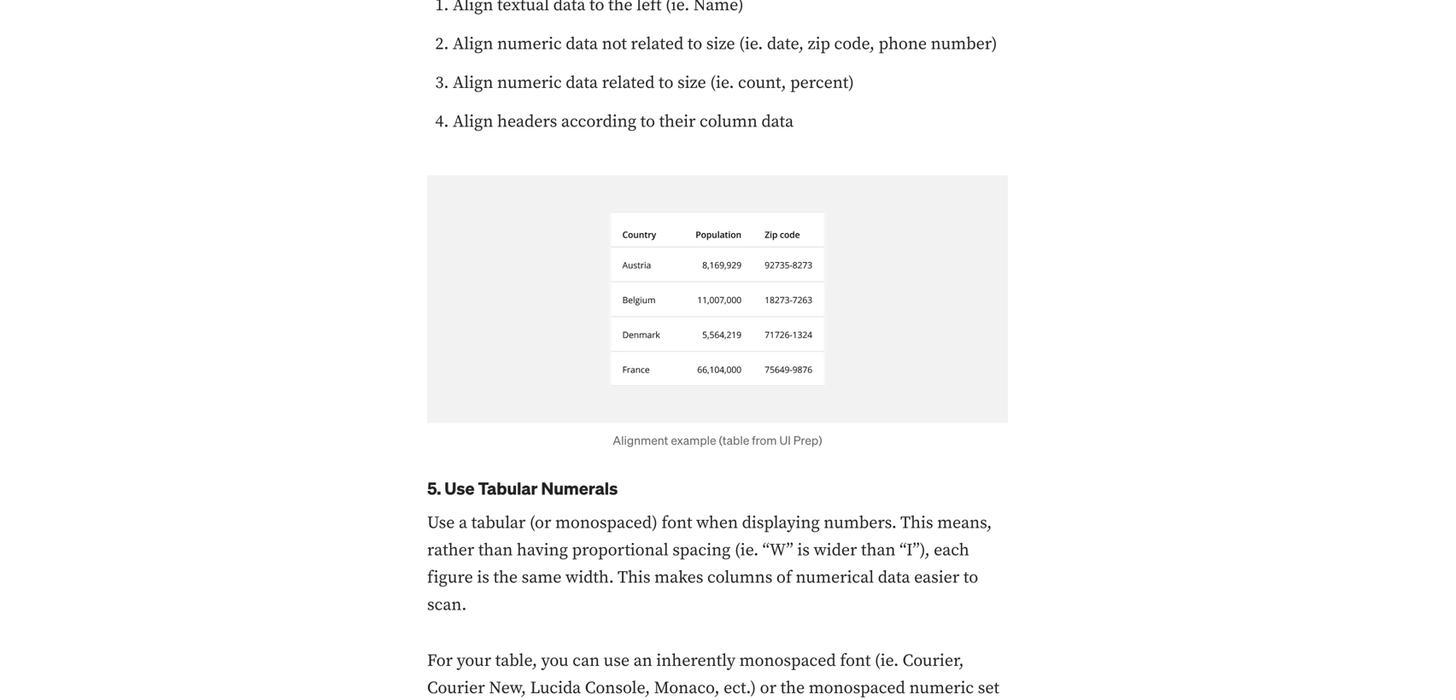 Task type: locate. For each thing, give the bounding box(es) containing it.
ect.)
[[724, 678, 756, 699]]

to
[[688, 33, 703, 55], [659, 72, 674, 94], [641, 111, 655, 132], [964, 567, 979, 589]]

is
[[797, 540, 810, 561], [477, 567, 490, 589]]

1 align from the top
[[453, 33, 493, 55]]

alignment
[[613, 433, 669, 448]]

for your table, you can use an inherently monospaced font (ie. courier, courier new, lucida console, monaco, ect.) or the monospaced numeric se
[[427, 651, 1000, 701]]

align numeric data not related to size (ie. date, zip code, phone number)
[[453, 33, 998, 55]]

(ie. left courier,
[[875, 651, 899, 672]]

5. use tabular numerals
[[427, 477, 618, 499]]

0 vertical spatial align
[[453, 33, 493, 55]]

0 horizontal spatial the
[[493, 567, 518, 589]]

than down 'numbers.' in the right bottom of the page
[[861, 540, 896, 561]]

1 vertical spatial numeric
[[497, 72, 562, 94]]

to up their
[[659, 72, 674, 94]]

1 horizontal spatial the
[[781, 678, 805, 699]]

data down count, at the top
[[762, 111, 794, 132]]

size up their
[[678, 72, 706, 94]]

2 align from the top
[[453, 72, 493, 94]]

font left courier,
[[840, 651, 871, 672]]

font inside use a tabular (or monospaced) font when displaying numbers. this means, rather than having proportional spacing (ie. "w" is wider than "i"), each figure is the same width. this makes columns of numerical data easier to scan.
[[662, 513, 692, 534]]

to down each
[[964, 567, 979, 589]]

0 horizontal spatial is
[[477, 567, 490, 589]]

scan.
[[427, 595, 467, 616]]

font
[[662, 513, 692, 534], [840, 651, 871, 672]]

use
[[445, 477, 475, 499], [427, 513, 455, 534]]

align numeric data related to size (ie. count, percent)
[[453, 72, 854, 94]]

related up align headers according to their column data
[[602, 72, 655, 94]]

the left 'same'
[[493, 567, 518, 589]]

0 vertical spatial font
[[662, 513, 692, 534]]

1 vertical spatial font
[[840, 651, 871, 672]]

headers
[[497, 111, 557, 132]]

monospaced down courier,
[[809, 678, 906, 699]]

1 horizontal spatial this
[[901, 513, 933, 534]]

use inside use a tabular (or monospaced) font when displaying numbers. this means, rather than having proportional spacing (ie. "w" is wider than "i"), each figure is the same width. this makes columns of numerical data easier to scan.
[[427, 513, 455, 534]]

this down proportional
[[618, 567, 651, 589]]

1 horizontal spatial font
[[840, 651, 871, 672]]

monospaced
[[740, 651, 836, 672], [809, 678, 906, 699]]

0 horizontal spatial font
[[662, 513, 692, 534]]

related
[[631, 33, 684, 55], [602, 72, 655, 94]]

1 vertical spatial use
[[427, 513, 455, 534]]

each
[[934, 540, 970, 561]]

count,
[[738, 72, 786, 94]]

the right or
[[781, 678, 805, 699]]

use right '5.' at left
[[445, 477, 475, 499]]

0 vertical spatial numeric
[[497, 33, 562, 55]]

size
[[706, 33, 735, 55], [678, 72, 706, 94]]

monospaced up or
[[740, 651, 836, 672]]

their
[[659, 111, 696, 132]]

0 vertical spatial size
[[706, 33, 735, 55]]

the
[[493, 567, 518, 589], [781, 678, 805, 699]]

width.
[[566, 567, 614, 589]]

(ie. left date,
[[739, 33, 763, 55]]

for
[[427, 651, 453, 672]]

courier,
[[903, 651, 964, 672]]

1 vertical spatial the
[[781, 678, 805, 699]]

to up 'align numeric data related to size (ie. count, percent)'
[[688, 33, 703, 55]]

0 horizontal spatial than
[[478, 540, 513, 561]]

use
[[604, 651, 630, 672]]

monaco,
[[654, 678, 720, 699]]

is right figure
[[477, 567, 490, 589]]

0 vertical spatial the
[[493, 567, 518, 589]]

(ie. up columns
[[735, 540, 759, 561]]

font inside for your table, you can use an inherently monospaced font (ie. courier, courier new, lucida console, monaco, ect.) or the monospaced numeric se
[[840, 651, 871, 672]]

than down the "tabular"
[[478, 540, 513, 561]]

this
[[901, 513, 933, 534], [618, 567, 651, 589]]

use a tabular (or monospaced) font when displaying numbers. this means, rather than having proportional spacing (ie. "w" is wider than "i"), each figure is the same width. this makes columns of numerical data easier to scan.
[[427, 513, 992, 616]]

alignment example (table from ui prep)
[[613, 433, 822, 448]]

numeric
[[497, 33, 562, 55], [497, 72, 562, 94], [910, 678, 974, 699]]

code,
[[834, 33, 875, 55]]

use left "a"
[[427, 513, 455, 534]]

according
[[561, 111, 637, 132]]

prep)
[[794, 433, 822, 448]]

spacing
[[673, 540, 731, 561]]

displaying
[[742, 513, 820, 534]]

of
[[777, 567, 792, 589]]

easier
[[914, 567, 960, 589]]

(ie. inside for your table, you can use an inherently monospaced font (ie. courier, courier new, lucida console, monaco, ect.) or the monospaced numeric se
[[875, 651, 899, 672]]

2 vertical spatial numeric
[[910, 678, 974, 699]]

align for align numeric data related to size (ie. count, percent)
[[453, 72, 493, 94]]

0 vertical spatial is
[[797, 540, 810, 561]]

monospaced)
[[555, 513, 658, 534]]

(ie. down align numeric data not related to size (ie. date, zip code, phone number)
[[710, 72, 734, 94]]

new,
[[489, 678, 526, 699]]

0 horizontal spatial this
[[618, 567, 651, 589]]

1 horizontal spatial than
[[861, 540, 896, 561]]

data
[[566, 33, 598, 55], [566, 72, 598, 94], [762, 111, 794, 132], [878, 567, 910, 589]]

1 vertical spatial align
[[453, 72, 493, 94]]

"i"),
[[900, 540, 930, 561]]

example
[[671, 433, 717, 448]]

this up "i"),
[[901, 513, 933, 534]]

is right the "w"
[[797, 540, 810, 561]]

table,
[[495, 651, 537, 672]]

font up spacing
[[662, 513, 692, 534]]

align
[[453, 33, 493, 55], [453, 72, 493, 94], [453, 111, 493, 132]]

column
[[700, 111, 758, 132]]

1 vertical spatial monospaced
[[809, 678, 906, 699]]

data down "i"),
[[878, 567, 910, 589]]

1 vertical spatial related
[[602, 72, 655, 94]]

numerals
[[541, 477, 618, 499]]

(ie.
[[739, 33, 763, 55], [710, 72, 734, 94], [735, 540, 759, 561], [875, 651, 899, 672]]

"w"
[[763, 540, 794, 561]]

size left date,
[[706, 33, 735, 55]]

2 vertical spatial align
[[453, 111, 493, 132]]

numbers.
[[824, 513, 897, 534]]

than
[[478, 540, 513, 561], [861, 540, 896, 561]]

related up 'align numeric data related to size (ie. count, percent)'
[[631, 33, 684, 55]]

figure
[[427, 567, 473, 589]]

3 align from the top
[[453, 111, 493, 132]]



Task type: describe. For each thing, give the bounding box(es) containing it.
number)
[[931, 33, 998, 55]]

same
[[522, 567, 562, 589]]

a
[[459, 513, 468, 534]]

you
[[541, 651, 569, 672]]

phone
[[879, 33, 927, 55]]

numeric for not
[[497, 33, 562, 55]]

the inside for your table, you can use an inherently monospaced font (ie. courier, courier new, lucida console, monaco, ect.) or the monospaced numeric se
[[781, 678, 805, 699]]

data up according
[[566, 72, 598, 94]]

an
[[634, 651, 653, 672]]

inherently
[[656, 651, 736, 672]]

console,
[[585, 678, 650, 699]]

0 vertical spatial this
[[901, 513, 933, 534]]

2 than from the left
[[861, 540, 896, 561]]

date,
[[767, 33, 804, 55]]

to left their
[[641, 111, 655, 132]]

1 vertical spatial size
[[678, 72, 706, 94]]

0 vertical spatial monospaced
[[740, 651, 836, 672]]

5.
[[427, 477, 441, 499]]

having
[[517, 540, 568, 561]]

(or
[[530, 513, 551, 534]]

columns
[[707, 567, 773, 589]]

align headers according to their column data
[[453, 111, 794, 132]]

zip
[[808, 33, 830, 55]]

(ie. inside use a tabular (or monospaced) font when displaying numbers. this means, rather than having proportional spacing (ie. "w" is wider than "i"), each figure is the same width. this makes columns of numerical data easier to scan.
[[735, 540, 759, 561]]

1 vertical spatial is
[[477, 567, 490, 589]]

can
[[573, 651, 600, 672]]

or
[[760, 678, 777, 699]]

tabular
[[471, 513, 526, 534]]

your
[[457, 651, 491, 672]]

data left not
[[566, 33, 598, 55]]

means,
[[937, 513, 992, 534]]

1 than from the left
[[478, 540, 513, 561]]

from
[[752, 433, 777, 448]]

courier
[[427, 678, 485, 699]]

ui
[[780, 433, 791, 448]]

the inside use a tabular (or monospaced) font when displaying numbers. this means, rather than having proportional spacing (ie. "w" is wider than "i"), each figure is the same width. this makes columns of numerical data easier to scan.
[[493, 567, 518, 589]]

makes
[[655, 567, 704, 589]]

0 vertical spatial related
[[631, 33, 684, 55]]

1 horizontal spatial is
[[797, 540, 810, 561]]

lucida
[[530, 678, 581, 699]]

percent)
[[790, 72, 854, 94]]

1 vertical spatial this
[[618, 567, 651, 589]]

rather
[[427, 540, 474, 561]]

to inside use a tabular (or monospaced) font when displaying numbers. this means, rather than having proportional spacing (ie. "w" is wider than "i"), each figure is the same width. this makes columns of numerical data easier to scan.
[[964, 567, 979, 589]]

align for align headers according to their column data
[[453, 111, 493, 132]]

tabular
[[478, 477, 538, 499]]

data inside use a tabular (or monospaced) font when displaying numbers. this means, rather than having proportional spacing (ie. "w" is wider than "i"), each figure is the same width. this makes columns of numerical data easier to scan.
[[878, 567, 910, 589]]

align for align numeric data not related to size (ie. date, zip code, phone number)
[[453, 33, 493, 55]]

numeric inside for your table, you can use an inherently monospaced font (ie. courier, courier new, lucida console, monaco, ect.) or the monospaced numeric se
[[910, 678, 974, 699]]

numeric for related
[[497, 72, 562, 94]]

proportional
[[572, 540, 669, 561]]

not
[[602, 33, 627, 55]]

wider
[[814, 540, 857, 561]]

when
[[696, 513, 738, 534]]

0 vertical spatial use
[[445, 477, 475, 499]]

numerical
[[796, 567, 874, 589]]

(table
[[719, 433, 750, 448]]



Task type: vqa. For each thing, say whether or not it's contained in the screenshot.
(Ie. in Use a tabular (or monospaced) font when displaying numbers. This means, rather than having proportional spacing (ie. "W" is wider than "I"), each figure is the same width. This makes columns of numerical data easier to scan.
yes



